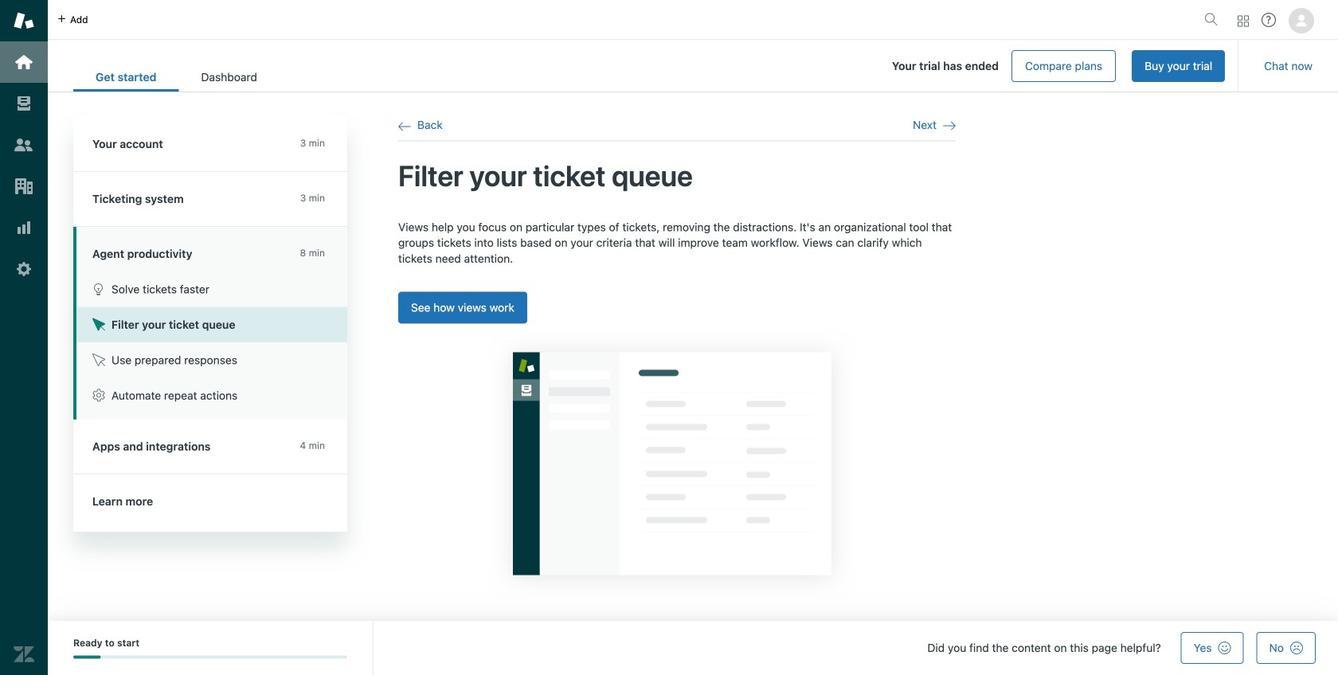 Task type: vqa. For each thing, say whether or not it's contained in the screenshot.
Get Started image
yes



Task type: describe. For each thing, give the bounding box(es) containing it.
organizations image
[[14, 176, 34, 197]]

zendesk support image
[[14, 10, 34, 31]]

get help image
[[1262, 13, 1276, 27]]

get started image
[[14, 52, 34, 72]]

main element
[[0, 0, 48, 675]]



Task type: locate. For each thing, give the bounding box(es) containing it.
tab list
[[73, 62, 280, 92]]

views image
[[14, 93, 34, 114]]

zendesk image
[[14, 644, 34, 665]]

reporting image
[[14, 217, 34, 238]]

indicates location of where to select views. image
[[488, 328, 856, 600]]

heading
[[73, 117, 347, 172]]

customers image
[[14, 135, 34, 155]]

zendesk products image
[[1238, 16, 1249, 27]]

progress bar
[[73, 656, 347, 659]]

admin image
[[14, 259, 34, 280]]

tab
[[179, 62, 280, 92]]



